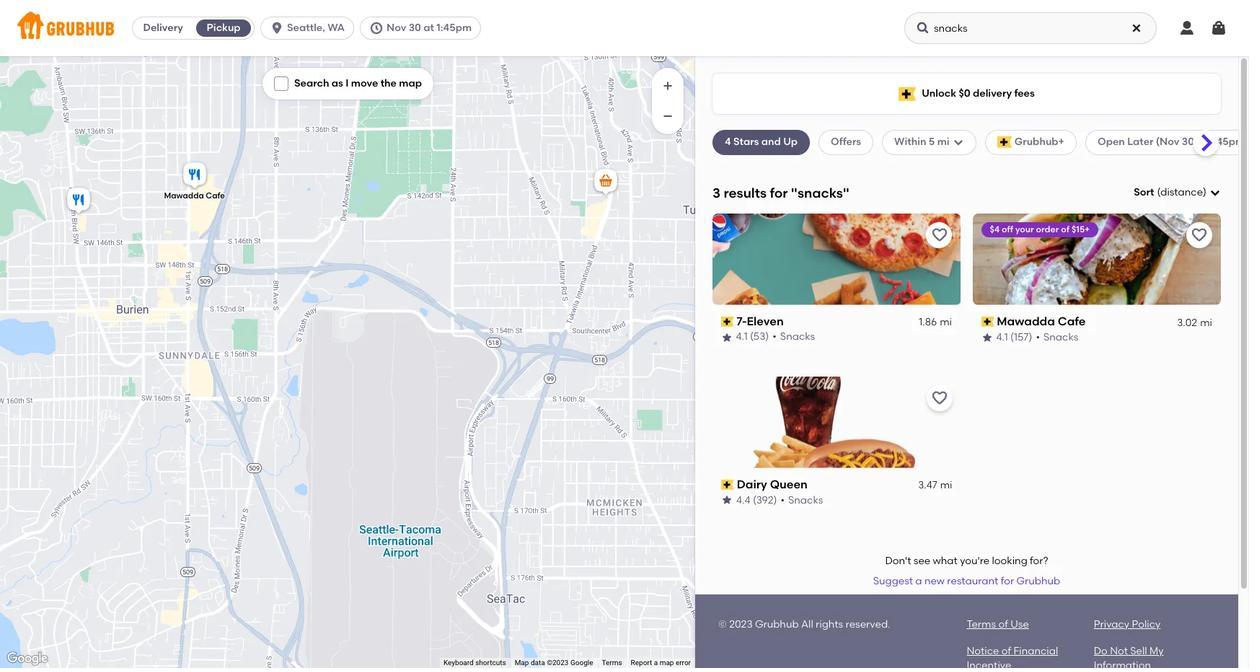 Task type: describe. For each thing, give the bounding box(es) containing it.
rights
[[816, 618, 844, 631]]

2023
[[729, 618, 753, 631]]

map region
[[0, 53, 844, 668]]

financial
[[1014, 645, 1059, 657]]

(nov
[[1156, 136, 1180, 148]]

mawadda inside map region
[[164, 191, 204, 200]]

)
[[1203, 186, 1207, 198]]

the
[[381, 77, 397, 89]]

move
[[351, 77, 378, 89]]

1 vertical spatial map
[[660, 659, 674, 667]]

of for use
[[999, 618, 1008, 631]]

save this restaurant button for dairy queen
[[927, 385, 953, 411]]

seattle, wa button
[[261, 17, 360, 40]]

snacks for cafe
[[1044, 331, 1079, 343]]

see
[[914, 555, 931, 567]]

minus icon image
[[661, 109, 675, 123]]

suggest a new restaurant for grubhub button
[[867, 569, 1067, 595]]

$4
[[990, 224, 1000, 234]]

seattle, wa
[[287, 22, 345, 34]]

(
[[1158, 186, 1161, 198]]

suggest a new restaurant for grubhub
[[873, 575, 1061, 587]]

1.86 mi
[[920, 316, 953, 328]]

$15+
[[1072, 224, 1090, 234]]

unlock $0 delivery fees
[[922, 87, 1035, 99]]

grubhub inside button
[[1017, 575, 1061, 587]]

up
[[784, 136, 798, 148]]

looking
[[992, 555, 1028, 567]]

within 5 mi
[[895, 136, 950, 148]]

error
[[676, 659, 691, 667]]

svg image inside seattle, wa button
[[270, 21, 284, 35]]

privacy
[[1094, 618, 1130, 631]]

data
[[531, 659, 545, 667]]

(157)
[[1011, 331, 1033, 343]]

use
[[1011, 618, 1029, 631]]

restaurant
[[947, 575, 999, 587]]

mi for mawadda cafe
[[1201, 316, 1213, 328]]

grubhub+
[[1015, 136, 1065, 148]]

at inside button
[[424, 22, 434, 34]]

fees
[[1015, 87, 1035, 99]]

my
[[1150, 645, 1164, 657]]

suggest
[[873, 575, 913, 587]]

later
[[1128, 136, 1154, 148]]

a for report
[[654, 659, 658, 667]]

star icon image for dairy queen
[[721, 494, 733, 506]]

(392)
[[753, 494, 777, 506]]

eleven
[[747, 314, 784, 328]]

google image
[[4, 649, 51, 668]]

3.02 mi
[[1177, 316, 1213, 328]]

do not sell my information
[[1094, 645, 1164, 668]]

terms of use link
[[967, 618, 1029, 631]]

order
[[1036, 224, 1059, 234]]

• for queen
[[781, 494, 785, 506]]

pickup
[[207, 22, 241, 34]]

wa
[[328, 22, 345, 34]]

privacy policy
[[1094, 618, 1161, 631]]

• snacks for eleven
[[773, 331, 816, 343]]

star icon image for mawadda cafe
[[982, 332, 993, 343]]

you're
[[960, 555, 990, 567]]

shortcuts
[[476, 659, 506, 667]]

terms of use
[[967, 618, 1029, 631]]

delivery button
[[133, 17, 193, 40]]

report a map error link
[[631, 659, 691, 667]]

save this restaurant image
[[931, 389, 948, 407]]

3.47 mi
[[919, 479, 953, 491]]

mawadda cafe inside map region
[[164, 191, 225, 200]]

1:45pm)
[[1210, 136, 1249, 148]]

snacks for queen
[[788, 494, 823, 506]]

terms for terms link
[[602, 659, 622, 667]]

0 vertical spatial map
[[399, 77, 422, 89]]

nov 30 at 1:45pm button
[[360, 17, 487, 40]]

3.47
[[919, 479, 938, 491]]

save this restaurant button for 7-eleven
[[927, 222, 953, 248]]

3.02
[[1177, 316, 1198, 328]]

notice of financial incentive
[[967, 645, 1059, 668]]

7 eleven image
[[592, 167, 620, 198]]

privacy policy link
[[1094, 618, 1161, 631]]

4 stars and up
[[725, 136, 798, 148]]

$4 off your order of $15+
[[990, 224, 1090, 234]]

1 horizontal spatial at
[[1197, 136, 1208, 148]]

sell
[[1131, 645, 1148, 657]]

1 horizontal spatial mawadda cafe
[[997, 314, 1086, 328]]

2 save this restaurant image from the left
[[1191, 226, 1208, 244]]

report a map error
[[631, 659, 691, 667]]

i
[[346, 77, 349, 89]]

cafe inside map region
[[206, 191, 225, 200]]

don't see what you're looking for?
[[885, 555, 1049, 567]]

as
[[332, 77, 343, 89]]

©
[[719, 618, 727, 631]]

do not sell my information link
[[1094, 645, 1164, 668]]

open
[[1098, 136, 1125, 148]]

grubhub plus flag logo image for grubhub+
[[997, 137, 1012, 148]]

information
[[1094, 659, 1151, 668]]

Search for food, convenience, alcohol... search field
[[905, 12, 1157, 44]]

subscription pass image
[[721, 317, 734, 327]]

your
[[1016, 224, 1034, 234]]



Task type: vqa. For each thing, say whether or not it's contained in the screenshot.
the right 'Auntie'
no



Task type: locate. For each thing, give the bounding box(es) containing it.
0 vertical spatial terms
[[967, 618, 996, 631]]

0 horizontal spatial mawadda cafe
[[164, 191, 225, 200]]

3 results for "snacks"
[[713, 184, 850, 201]]

•
[[773, 331, 777, 343], [1036, 331, 1040, 343], [781, 494, 785, 506]]

plus icon image
[[661, 79, 675, 93]]

0 vertical spatial a
[[916, 575, 922, 587]]

mawadda cafe
[[164, 191, 225, 200], [997, 314, 1086, 328]]

1 vertical spatial mawadda
[[997, 314, 1055, 328]]

svg image
[[1179, 19, 1196, 37], [270, 21, 284, 35], [916, 21, 931, 35], [277, 79, 286, 88], [1210, 187, 1221, 199]]

"snacks"
[[791, 184, 850, 201]]

0 horizontal spatial 30
[[409, 22, 421, 34]]

2 4.1 from the left
[[997, 331, 1008, 343]]

svg image
[[1211, 19, 1228, 37], [369, 21, 384, 35], [1131, 22, 1143, 34], [953, 137, 964, 148]]

map data ©2023 google
[[515, 659, 593, 667]]

grubhub plus flag logo image
[[899, 87, 916, 101], [997, 137, 1012, 148]]

grubhub down for?
[[1017, 575, 1061, 587]]

search
[[294, 77, 329, 89]]

of up "incentive"
[[1002, 645, 1012, 657]]

not
[[1110, 645, 1128, 657]]

distance
[[1161, 186, 1203, 198]]

• for cafe
[[1036, 331, 1040, 343]]

for?
[[1030, 555, 1049, 567]]

1 4.1 from the left
[[737, 331, 748, 343]]

of
[[1061, 224, 1070, 234], [999, 618, 1008, 631], [1002, 645, 1012, 657]]

• right (53)
[[773, 331, 777, 343]]

0 vertical spatial grubhub plus flag logo image
[[899, 87, 916, 101]]

at left 1:45pm)
[[1197, 136, 1208, 148]]

keyboard shortcuts button
[[444, 658, 506, 668]]

1 horizontal spatial for
[[1001, 575, 1014, 587]]

star icon image down subscription pass icon
[[721, 332, 733, 343]]

0 horizontal spatial grubhub
[[755, 618, 799, 631]]

new
[[925, 575, 945, 587]]

star icon image
[[721, 332, 733, 343], [982, 332, 993, 343], [721, 494, 733, 506]]

1 horizontal spatial map
[[660, 659, 674, 667]]

subscription pass image for mawadda cafe
[[982, 317, 994, 327]]

for
[[770, 184, 788, 201], [1001, 575, 1014, 587]]

within
[[895, 136, 927, 148]]

seattle,
[[287, 22, 325, 34]]

1 vertical spatial subscription pass image
[[721, 480, 734, 490]]

save this restaurant image
[[931, 226, 948, 244], [1191, 226, 1208, 244]]

map left error
[[660, 659, 674, 667]]

pickup button
[[193, 17, 254, 40]]

results
[[724, 184, 767, 201]]

4.1 left (157) on the right of the page
[[997, 331, 1008, 343]]

(53)
[[751, 331, 770, 343]]

search as i move the map
[[294, 77, 422, 89]]

terms for terms of use
[[967, 618, 996, 631]]

subscription pass image
[[982, 317, 994, 327], [721, 480, 734, 490]]

grubhub left all at the right bottom of page
[[755, 618, 799, 631]]

7-
[[737, 314, 747, 328]]

• down queen
[[781, 494, 785, 506]]

1 vertical spatial of
[[999, 618, 1008, 631]]

• snacks down "eleven"
[[773, 331, 816, 343]]

stars
[[734, 136, 759, 148]]

terms left report
[[602, 659, 622, 667]]

keyboard shortcuts
[[444, 659, 506, 667]]

dairy queen logo image
[[713, 376, 961, 468]]

0 horizontal spatial save this restaurant image
[[931, 226, 948, 244]]

mawadda cafe logo image
[[973, 213, 1221, 305]]

• snacks
[[773, 331, 816, 343], [1036, 331, 1079, 343], [781, 494, 823, 506]]

0 horizontal spatial for
[[770, 184, 788, 201]]

save this restaurant image left the $4 in the right top of the page
[[931, 226, 948, 244]]

subscription pass image left dairy
[[721, 480, 734, 490]]

map
[[515, 659, 529, 667]]

all
[[801, 618, 814, 631]]

mi right 1.86
[[940, 316, 953, 328]]

1 vertical spatial mawadda cafe
[[997, 314, 1086, 328]]

1 horizontal spatial •
[[781, 494, 785, 506]]

of left use
[[999, 618, 1008, 631]]

subscription pass image for dairy queen
[[721, 480, 734, 490]]

1 horizontal spatial subscription pass image
[[982, 317, 994, 327]]

a inside suggest a new restaurant for grubhub button
[[916, 575, 922, 587]]

0 vertical spatial at
[[424, 22, 434, 34]]

1.86
[[920, 316, 938, 328]]

1 vertical spatial cafe
[[1058, 314, 1086, 328]]

of inside notice of financial incentive
[[1002, 645, 1012, 657]]

0 vertical spatial of
[[1061, 224, 1070, 234]]

a left new at the bottom of the page
[[916, 575, 922, 587]]

snacks for eleven
[[781, 331, 816, 343]]

sort ( distance )
[[1134, 186, 1207, 198]]

0 vertical spatial 30
[[409, 22, 421, 34]]

0 horizontal spatial terms
[[602, 659, 622, 667]]

0 horizontal spatial mawadda
[[164, 191, 204, 200]]

0 vertical spatial mawadda
[[164, 191, 204, 200]]

1 vertical spatial 30
[[1182, 136, 1195, 148]]

of left $15+
[[1061, 224, 1070, 234]]

map right the
[[399, 77, 422, 89]]

a right report
[[654, 659, 658, 667]]

subscription pass image right 1.86 mi
[[982, 317, 994, 327]]

mawadda
[[164, 191, 204, 200], [997, 314, 1055, 328]]

open later (nov 30 at 1:45pm)
[[1098, 136, 1249, 148]]

7-eleven logo image
[[713, 213, 961, 305]]

• snacks for cafe
[[1036, 331, 1079, 343]]

map
[[399, 77, 422, 89], [660, 659, 674, 667]]

• snacks right (157) on the right of the page
[[1036, 331, 1079, 343]]

1 vertical spatial for
[[1001, 575, 1014, 587]]

mi for 7-eleven
[[940, 316, 953, 328]]

notice
[[967, 645, 1000, 657]]

google
[[571, 659, 593, 667]]

0 vertical spatial cafe
[[206, 191, 225, 200]]

delivery
[[973, 87, 1012, 99]]

snacks
[[781, 331, 816, 343], [1044, 331, 1079, 343], [788, 494, 823, 506]]

4.1 for 7-
[[737, 331, 748, 343]]

grubhub plus flag logo image for unlock $0 delivery fees
[[899, 87, 916, 101]]

and
[[762, 136, 781, 148]]

nov
[[387, 22, 406, 34]]

1:45pm
[[437, 22, 472, 34]]

terms
[[967, 618, 996, 631], [602, 659, 622, 667]]

• snacks down queen
[[781, 494, 823, 506]]

$0
[[959, 87, 971, 99]]

4.1 down 7-
[[737, 331, 748, 343]]

7-eleven
[[737, 314, 784, 328]]

3
[[713, 184, 721, 201]]

0 vertical spatial for
[[770, 184, 788, 201]]

sort
[[1134, 186, 1155, 198]]

0 horizontal spatial 4.1
[[737, 331, 748, 343]]

• snacks for queen
[[781, 494, 823, 506]]

mi right 3.47
[[940, 479, 953, 491]]

1 save this restaurant image from the left
[[931, 226, 948, 244]]

snacks down queen
[[788, 494, 823, 506]]

2 horizontal spatial •
[[1036, 331, 1040, 343]]

5
[[929, 136, 935, 148]]

delivery
[[143, 22, 183, 34]]

grubhub
[[1017, 575, 1061, 587], [755, 618, 799, 631]]

1 horizontal spatial cafe
[[1058, 314, 1086, 328]]

1 horizontal spatial terms
[[967, 618, 996, 631]]

mi right 5
[[938, 136, 950, 148]]

0 horizontal spatial grubhub plus flag logo image
[[899, 87, 916, 101]]

at
[[424, 22, 434, 34], [1197, 136, 1208, 148]]

star icon image left 4.4
[[721, 494, 733, 506]]

save this restaurant button
[[927, 222, 953, 248], [1187, 222, 1213, 248], [927, 385, 953, 411]]

nov 30 at 1:45pm
[[387, 22, 472, 34]]

1 horizontal spatial save this restaurant image
[[1191, 226, 1208, 244]]

0 horizontal spatial •
[[773, 331, 777, 343]]

what
[[933, 555, 958, 567]]

1 horizontal spatial 30
[[1182, 136, 1195, 148]]

30 right (nov
[[1182, 136, 1195, 148]]

snacks right (157) on the right of the page
[[1044, 331, 1079, 343]]

1 horizontal spatial mawadda
[[997, 314, 1055, 328]]

save this restaurant image down )
[[1191, 226, 1208, 244]]

• right (157) on the right of the page
[[1036, 331, 1040, 343]]

do
[[1094, 645, 1108, 657]]

cafe
[[206, 191, 225, 200], [1058, 314, 1086, 328]]

0 horizontal spatial cafe
[[206, 191, 225, 200]]

mi
[[938, 136, 950, 148], [940, 316, 953, 328], [1201, 316, 1213, 328], [940, 479, 953, 491]]

1 vertical spatial grubhub
[[755, 618, 799, 631]]

4.1 (53)
[[737, 331, 770, 343]]

1 horizontal spatial a
[[916, 575, 922, 587]]

for right results on the right top
[[770, 184, 788, 201]]

1 vertical spatial terms
[[602, 659, 622, 667]]

0 vertical spatial grubhub
[[1017, 575, 1061, 587]]

0 horizontal spatial a
[[654, 659, 658, 667]]

notice of financial incentive link
[[967, 645, 1059, 668]]

none field containing sort
[[1134, 185, 1221, 200]]

30 right nov
[[409, 22, 421, 34]]

a for suggest
[[916, 575, 922, 587]]

grubhub plus flag logo image left unlock
[[899, 87, 916, 101]]

dairy
[[737, 477, 767, 491]]

dairy queen image
[[64, 185, 93, 217]]

unlock
[[922, 87, 957, 99]]

4.1 (157)
[[997, 331, 1033, 343]]

30 inside button
[[409, 22, 421, 34]]

reserved.
[[846, 618, 891, 631]]

1 vertical spatial at
[[1197, 136, 1208, 148]]

4
[[725, 136, 731, 148]]

1 horizontal spatial 4.1
[[997, 331, 1008, 343]]

snacks down "eleven"
[[781, 331, 816, 343]]

report
[[631, 659, 652, 667]]

1 vertical spatial grubhub plus flag logo image
[[997, 137, 1012, 148]]

at left 1:45pm on the top left of page
[[424, 22, 434, 34]]

None field
[[1134, 185, 1221, 200]]

star icon image for 7-eleven
[[721, 332, 733, 343]]

0 vertical spatial subscription pass image
[[982, 317, 994, 327]]

svg image inside nov 30 at 1:45pm button
[[369, 21, 384, 35]]

1 vertical spatial a
[[654, 659, 658, 667]]

0 horizontal spatial at
[[424, 22, 434, 34]]

star icon image left 4.1 (157)
[[982, 332, 993, 343]]

mi right 3.02
[[1201, 316, 1213, 328]]

4.1 for mawadda
[[997, 331, 1008, 343]]

for down looking at the bottom of the page
[[1001, 575, 1014, 587]]

4.1
[[737, 331, 748, 343], [997, 331, 1008, 343]]

0 vertical spatial mawadda cafe
[[164, 191, 225, 200]]

queen
[[770, 477, 808, 491]]

2 vertical spatial of
[[1002, 645, 1012, 657]]

1 horizontal spatial grubhub plus flag logo image
[[997, 137, 1012, 148]]

keyboard
[[444, 659, 474, 667]]

0 horizontal spatial map
[[399, 77, 422, 89]]

mi for dairy queen
[[940, 479, 953, 491]]

mawadda cafe image
[[180, 160, 209, 192]]

terms up notice
[[967, 618, 996, 631]]

0 horizontal spatial subscription pass image
[[721, 480, 734, 490]]

terms link
[[602, 659, 622, 667]]

of for financial
[[1002, 645, 1012, 657]]

for inside button
[[1001, 575, 1014, 587]]

• for eleven
[[773, 331, 777, 343]]

1 horizontal spatial grubhub
[[1017, 575, 1061, 587]]

main navigation navigation
[[0, 0, 1250, 56]]

don't
[[885, 555, 912, 567]]

grubhub plus flag logo image left grubhub+
[[997, 137, 1012, 148]]



